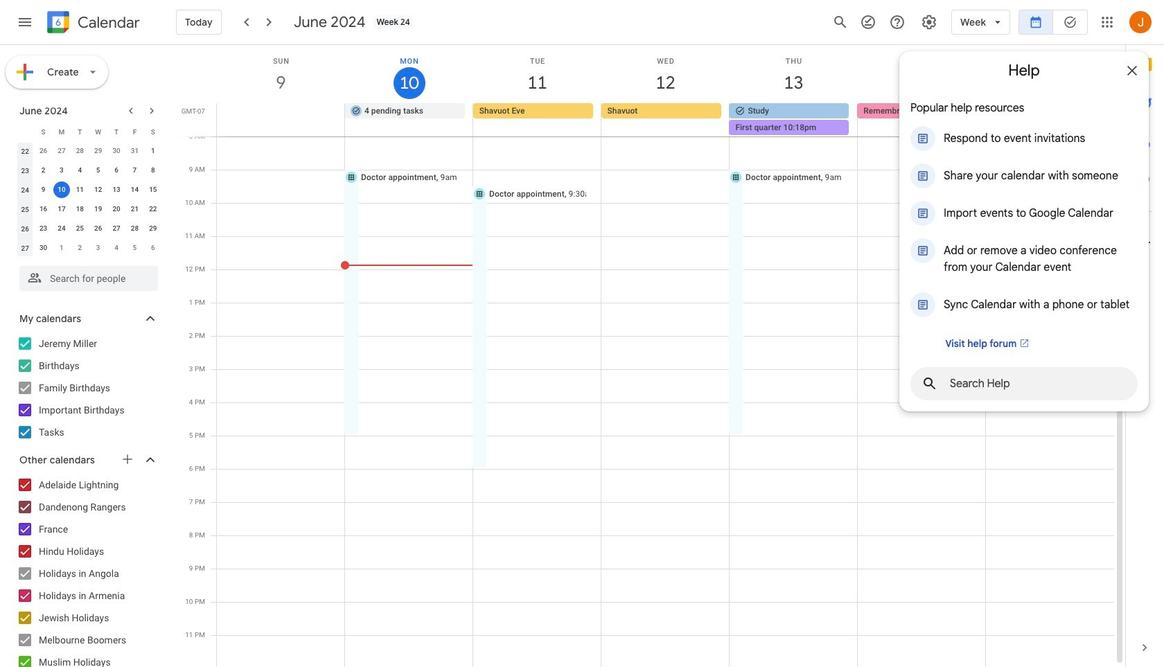 Task type: describe. For each thing, give the bounding box(es) containing it.
heading inside calendar element
[[75, 14, 140, 31]]

8 element
[[145, 162, 161, 179]]

july 6 element
[[145, 240, 161, 256]]

add other calendars image
[[121, 453, 134, 466]]

10, today element
[[53, 182, 70, 198]]

12 element
[[90, 182, 107, 198]]

june 2024 grid
[[13, 122, 162, 258]]

settings menu image
[[921, 14, 938, 30]]

main drawer image
[[17, 14, 33, 30]]

13 element
[[108, 182, 125, 198]]

26 element
[[90, 220, 107, 237]]

16 element
[[35, 201, 52, 218]]

4 element
[[72, 162, 88, 179]]

22 element
[[145, 201, 161, 218]]

other calendars list
[[3, 474, 172, 667]]

july 1 element
[[53, 240, 70, 256]]

24 element
[[53, 220, 70, 237]]

sunday, june 9 element
[[217, 45, 345, 103]]

23 element
[[35, 220, 52, 237]]

monday, june 10, today element
[[345, 45, 473, 103]]

july 5 element
[[126, 240, 143, 256]]

20 element
[[108, 201, 125, 218]]

27 element
[[108, 220, 125, 237]]

30 element
[[35, 240, 52, 256]]

july 3 element
[[90, 240, 107, 256]]

my calendars list
[[3, 333, 172, 444]]

18 element
[[72, 201, 88, 218]]

5 element
[[90, 162, 107, 179]]

may 29 element
[[90, 143, 107, 159]]

9 element
[[35, 182, 52, 198]]

14 element
[[126, 182, 143, 198]]

17 element
[[53, 201, 70, 218]]



Task type: vqa. For each thing, say whether or not it's contained in the screenshot.
'heading' inside Calendar 'Element'
no



Task type: locate. For each thing, give the bounding box(es) containing it.
grid
[[177, 45, 1126, 667]]

support image
[[889, 14, 906, 30]]

1 element
[[145, 143, 161, 159]]

july 4 element
[[108, 240, 125, 256]]

7 element
[[126, 162, 143, 179]]

tab list
[[1126, 45, 1164, 629]]

cell inside june 2024 'grid'
[[52, 180, 71, 200]]

may 27 element
[[53, 143, 70, 159]]

column header
[[16, 122, 34, 141]]

3 element
[[53, 162, 70, 179]]

6 element
[[108, 162, 125, 179]]

may 28 element
[[72, 143, 88, 159]]

wednesday, june 12 element
[[602, 45, 730, 103]]

None search field
[[0, 261, 172, 291]]

19 element
[[90, 201, 107, 218]]

row group
[[16, 141, 162, 258]]

july 2 element
[[72, 240, 88, 256]]

may 26 element
[[35, 143, 52, 159]]

thursday, june 13 element
[[730, 45, 858, 103]]

25 element
[[72, 220, 88, 237]]

heading
[[75, 14, 140, 31]]

2 element
[[35, 162, 52, 179]]

may 31 element
[[126, 143, 143, 159]]

saturday, june 15 element
[[986, 45, 1114, 103]]

21 element
[[126, 201, 143, 218]]

28 element
[[126, 220, 143, 237]]

row
[[211, 103, 1126, 137], [16, 122, 162, 141], [16, 141, 162, 161], [16, 161, 162, 180], [16, 180, 162, 200], [16, 200, 162, 219], [16, 219, 162, 238], [16, 238, 162, 258]]

column header inside june 2024 'grid'
[[16, 122, 34, 141]]

11 element
[[72, 182, 88, 198]]

may 30 element
[[108, 143, 125, 159]]

calendar element
[[44, 8, 140, 39]]

Search for people text field
[[28, 266, 150, 291]]

15 element
[[145, 182, 161, 198]]

row group inside june 2024 'grid'
[[16, 141, 162, 258]]

tuesday, june 11 element
[[473, 45, 602, 103]]

29 element
[[145, 220, 161, 237]]

cell
[[217, 103, 345, 137], [729, 103, 858, 137], [986, 103, 1114, 137], [52, 180, 71, 200]]



